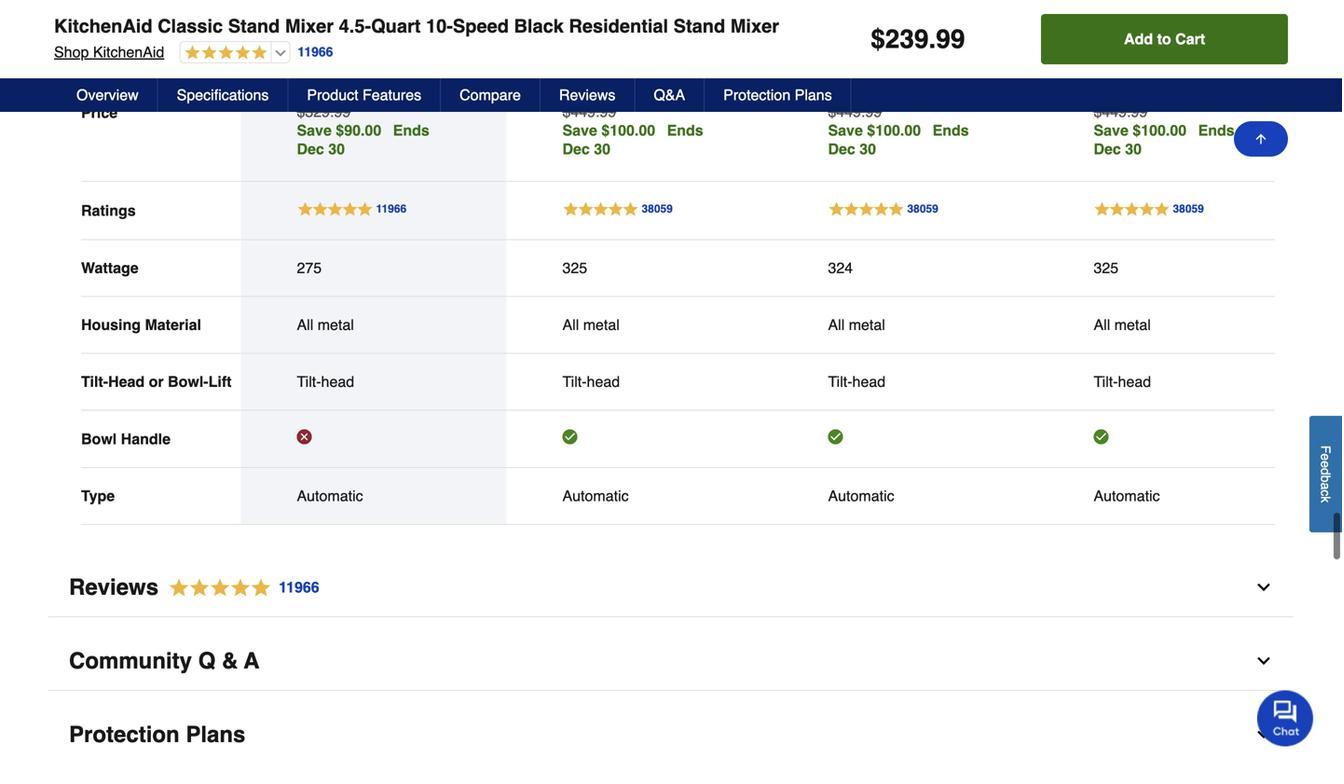 Task type: vqa. For each thing, say whether or not it's contained in the screenshot.


Task type: describe. For each thing, give the bounding box(es) containing it.
2 30 from the left
[[594, 140, 611, 158]]

4 tilt-head from the left
[[1094, 373, 1152, 390]]

q
[[198, 648, 216, 674]]

1 horizontal spatial protection
[[724, 86, 791, 104]]

4 dec from the left
[[1094, 140, 1122, 158]]

10-
[[426, 15, 453, 37]]

compare button
[[441, 78, 541, 112]]

all metal for first all metal "cell"
[[297, 316, 354, 333]]

2 save $100.00 from the left
[[829, 122, 922, 139]]

99 inside $ 239 . 99
[[344, 67, 356, 80]]

1 $ 349 . 99 from the left
[[563, 64, 622, 90]]

all metal for 3rd all metal "cell" from the right
[[563, 316, 620, 333]]

3 save from the left
[[829, 122, 863, 139]]

housing material
[[81, 316, 201, 333]]

handle
[[121, 430, 171, 448]]

quart
[[371, 15, 421, 37]]

4 cell from the left
[[1094, 430, 1248, 449]]

1 automatic cell from the left
[[297, 487, 451, 506]]

a
[[244, 648, 260, 674]]

plans for topmost protection plans button
[[795, 86, 833, 104]]

2 tilt-head cell from the left
[[563, 373, 717, 391]]

specifications button
[[158, 78, 289, 112]]

1 $100.00 from the left
[[602, 122, 656, 139]]

3 cell from the left
[[829, 430, 982, 449]]

compare
[[460, 86, 521, 104]]

0 vertical spatial protection plans button
[[705, 78, 852, 112]]

f e e d b a c k button
[[1310, 416, 1343, 532]]

4 ends dec 30 from the left
[[1094, 122, 1235, 158]]

1 30 from the left
[[329, 140, 345, 158]]

chevron down image for plans
[[1255, 726, 1274, 744]]

chevron down image for q
[[1255, 652, 1274, 671]]

3 $100.00 from the left
[[1133, 122, 1187, 139]]

no image
[[297, 430, 312, 444]]

3 ends dec 30 from the left
[[829, 122, 970, 158]]

type
[[81, 487, 115, 505]]

1 yes image from the left
[[829, 430, 843, 444]]

4 tilt- from the left
[[829, 373, 853, 390]]

3 all metal cell from the left
[[829, 316, 982, 334]]

1 dec from the left
[[297, 140, 324, 158]]

2 cell from the left
[[563, 430, 717, 449]]

2 tilt- from the left
[[297, 373, 321, 390]]

specifications
[[177, 86, 269, 104]]

4 ends from the left
[[1199, 122, 1235, 139]]

shop
[[54, 43, 89, 61]]

2 dec from the left
[[563, 140, 590, 158]]

kitchenaid classic stand mixer 4.5-quart 10-speed black residential stand mixer
[[54, 15, 780, 37]]

0 vertical spatial 11966
[[298, 44, 333, 59]]

save $90.00
[[297, 122, 382, 139]]

3 ends from the left
[[933, 122, 970, 139]]

1 chevron down image from the top
[[1255, 578, 1274, 597]]

1 ends from the left
[[393, 122, 430, 139]]

metal for 4th all metal "cell" from left
[[1115, 316, 1152, 333]]

housing
[[81, 316, 141, 333]]

3 dec from the left
[[829, 140, 856, 158]]

4.8 stars image containing 11966
[[159, 576, 321, 601]]

product features button
[[289, 78, 441, 112]]

f
[[1319, 445, 1334, 453]]

overview button
[[58, 78, 158, 112]]

4 all metal cell from the left
[[1094, 316, 1248, 334]]

1 349 from the left
[[569, 64, 606, 90]]

reviews button
[[541, 78, 635, 112]]

automatic for third automatic cell from the right
[[563, 487, 629, 505]]

1 vertical spatial reviews
[[69, 575, 159, 600]]

head
[[108, 373, 145, 390]]

4 30 from the left
[[1126, 140, 1142, 158]]

yes image
[[563, 430, 578, 444]]

ratings
[[81, 202, 136, 219]]

0 horizontal spatial $ 239 . 99
[[297, 64, 356, 90]]

all for 3rd all metal "cell" from left
[[829, 316, 845, 333]]

0 horizontal spatial 239
[[303, 64, 341, 90]]

275
[[297, 259, 322, 277]]

3 tilt- from the left
[[563, 373, 587, 390]]

1 vertical spatial protection plans button
[[48, 706, 1294, 758]]

material
[[145, 316, 201, 333]]

1 horizontal spatial protection plans
[[724, 86, 833, 104]]

product
[[307, 86, 359, 104]]

1 tilt-head from the left
[[297, 373, 355, 390]]

3 30 from the left
[[860, 140, 877, 158]]

1 e from the top
[[1319, 453, 1334, 461]]



Task type: locate. For each thing, give the bounding box(es) containing it.
f e e d b a c k
[[1319, 445, 1334, 503]]

239
[[886, 24, 929, 54], [303, 64, 341, 90]]

stand right classic
[[228, 15, 280, 37]]

2 $449.99 from the left
[[829, 103, 883, 120]]

1 metal from the left
[[318, 316, 354, 333]]

3 349 from the left
[[1101, 64, 1138, 90]]

ends dec 30
[[297, 122, 430, 158], [563, 122, 704, 158], [829, 122, 970, 158], [1094, 122, 1235, 158]]

2 stand from the left
[[674, 15, 726, 37]]

1 horizontal spatial save $100.00
[[829, 122, 922, 139]]

all metal
[[297, 316, 354, 333], [563, 316, 620, 333], [829, 316, 886, 333], [1094, 316, 1152, 333]]

2 325 from the left
[[1094, 259, 1119, 277]]

1 vertical spatial protection
[[69, 722, 180, 748]]

all for first all metal "cell"
[[297, 316, 314, 333]]

1 horizontal spatial reviews
[[559, 86, 616, 104]]

tilt-
[[81, 373, 108, 390], [297, 373, 321, 390], [563, 373, 587, 390], [829, 373, 853, 390], [1094, 373, 1119, 390]]

0 horizontal spatial plans
[[186, 722, 246, 748]]

all metal cell
[[297, 316, 451, 334], [563, 316, 717, 334], [829, 316, 982, 334], [1094, 316, 1248, 334]]

plans for bottom protection plans button
[[186, 722, 246, 748]]

1 all from the left
[[297, 316, 314, 333]]

2 vertical spatial chevron down image
[[1255, 726, 1274, 744]]

0 vertical spatial chevron down image
[[1255, 578, 1274, 597]]

automatic
[[297, 487, 363, 505], [563, 487, 629, 505], [829, 487, 895, 505], [1094, 487, 1161, 505]]

3 tilt-head cell from the left
[[829, 373, 982, 391]]

stand up q&a
[[674, 15, 726, 37]]

4 all from the left
[[1094, 316, 1111, 333]]

2 horizontal spatial $ 349 . 99
[[1094, 64, 1154, 90]]

1 vertical spatial 4.8 stars image
[[159, 576, 321, 601]]

5 tilt- from the left
[[1094, 373, 1119, 390]]

1 horizontal spatial 349
[[835, 64, 872, 90]]

automatic for fourth automatic cell from the right
[[297, 487, 363, 505]]

0 vertical spatial reviews
[[559, 86, 616, 104]]

cart
[[1176, 30, 1206, 48]]

3 automatic from the left
[[829, 487, 895, 505]]

2 ends dec 30 from the left
[[563, 122, 704, 158]]

1 $449.99 from the left
[[563, 103, 617, 120]]

2 ends from the left
[[667, 122, 704, 139]]

2 all metal cell from the left
[[563, 316, 717, 334]]

1 325 from the left
[[563, 259, 588, 277]]

&
[[222, 648, 238, 674]]

$ 349 . 99
[[563, 64, 622, 90], [829, 64, 888, 90], [1094, 64, 1154, 90]]

1 horizontal spatial $ 239 . 99
[[871, 24, 966, 54]]

0 vertical spatial 4.8 stars image
[[180, 45, 267, 62]]

0 horizontal spatial reviews
[[69, 575, 159, 600]]

cell
[[297, 430, 451, 449], [563, 430, 717, 449], [829, 430, 982, 449], [1094, 430, 1248, 449]]

2 $100.00 from the left
[[868, 122, 922, 139]]

1 vertical spatial 239
[[303, 64, 341, 90]]

2 save from the left
[[563, 122, 598, 139]]

all for 3rd all metal "cell" from the right
[[563, 316, 579, 333]]

1 all metal cell from the left
[[297, 316, 451, 334]]

1 save $100.00 from the left
[[563, 122, 656, 139]]

1 horizontal spatial $ 349 . 99
[[829, 64, 888, 90]]

community
[[69, 648, 192, 674]]

1 vertical spatial 11966
[[279, 579, 320, 596]]

automatic for 2nd automatic cell from right
[[829, 487, 895, 505]]

2 e from the top
[[1319, 461, 1334, 468]]

2 horizontal spatial $449.99
[[1094, 103, 1148, 120]]

bowl
[[81, 430, 117, 448]]

.
[[929, 24, 937, 54], [341, 67, 344, 80], [606, 67, 609, 80], [872, 67, 875, 80], [1138, 67, 1141, 80]]

stand
[[228, 15, 280, 37], [674, 15, 726, 37]]

protection plans button
[[705, 78, 852, 112], [48, 706, 1294, 758]]

2 325 cell from the left
[[1094, 259, 1248, 278]]

head
[[321, 373, 355, 390], [587, 373, 620, 390], [853, 373, 886, 390], [1119, 373, 1152, 390]]

to
[[1158, 30, 1172, 48]]

4 automatic cell from the left
[[1094, 487, 1248, 506]]

3 $ 349 . 99 from the left
[[1094, 64, 1154, 90]]

classic
[[158, 15, 223, 37]]

0 vertical spatial 239
[[886, 24, 929, 54]]

protection plans
[[724, 86, 833, 104], [69, 722, 246, 748]]

reviews inside 'button'
[[559, 86, 616, 104]]

1 mixer from the left
[[285, 15, 334, 37]]

tilt-head cell
[[297, 373, 451, 391], [563, 373, 717, 391], [829, 373, 982, 391], [1094, 373, 1248, 391]]

3 tilt-head from the left
[[829, 373, 886, 390]]

ends
[[393, 122, 430, 139], [667, 122, 704, 139], [933, 122, 970, 139], [1199, 122, 1235, 139]]

plans
[[795, 86, 833, 104], [186, 722, 246, 748]]

all
[[297, 316, 314, 333], [563, 316, 579, 333], [829, 316, 845, 333], [1094, 316, 1111, 333]]

automatic cell
[[297, 487, 451, 506], [563, 487, 717, 506], [829, 487, 982, 506], [1094, 487, 1248, 506]]

1 tilt-head cell from the left
[[297, 373, 451, 391]]

metal
[[318, 316, 354, 333], [584, 316, 620, 333], [849, 316, 886, 333], [1115, 316, 1152, 333]]

2 chevron down image from the top
[[1255, 652, 1274, 671]]

1 ends dec 30 from the left
[[297, 122, 430, 158]]

residential
[[569, 15, 669, 37]]

4.8 stars image
[[180, 45, 267, 62], [159, 576, 321, 601]]

2 all from the left
[[563, 316, 579, 333]]

add to cart
[[1125, 30, 1206, 48]]

all for 4th all metal "cell" from left
[[1094, 316, 1111, 333]]

1 horizontal spatial plans
[[795, 86, 833, 104]]

shop kitchenaid
[[54, 43, 164, 61]]

all metal for 4th all metal "cell" from left
[[1094, 316, 1152, 333]]

0 horizontal spatial stand
[[228, 15, 280, 37]]

$90.00
[[336, 122, 382, 139]]

community q & a
[[69, 648, 260, 674]]

bowl-
[[168, 373, 209, 390]]

a
[[1319, 482, 1334, 490]]

2 tilt-head from the left
[[563, 373, 620, 390]]

1 all metal from the left
[[297, 316, 354, 333]]

1 stand from the left
[[228, 15, 280, 37]]

99
[[937, 24, 966, 54], [344, 67, 356, 80], [609, 67, 622, 80], [875, 67, 888, 80], [1141, 67, 1154, 80]]

0 vertical spatial protection
[[724, 86, 791, 104]]

4 save from the left
[[1094, 122, 1129, 139]]

$100.00
[[602, 122, 656, 139], [868, 122, 922, 139], [1133, 122, 1187, 139]]

0 vertical spatial kitchenaid
[[54, 15, 153, 37]]

add
[[1125, 30, 1154, 48]]

4.5-
[[339, 15, 371, 37]]

bowl handle
[[81, 430, 171, 448]]

protection
[[724, 86, 791, 104], [69, 722, 180, 748]]

2 metal from the left
[[584, 316, 620, 333]]

2 horizontal spatial 349
[[1101, 64, 1138, 90]]

mixer
[[285, 15, 334, 37], [731, 15, 780, 37]]

3 save $100.00 from the left
[[1094, 122, 1187, 139]]

wattage
[[81, 259, 139, 277]]

0 horizontal spatial 349
[[569, 64, 606, 90]]

yes image
[[829, 430, 843, 444], [1094, 430, 1109, 444]]

2 automatic cell from the left
[[563, 487, 717, 506]]

3 automatic cell from the left
[[829, 487, 982, 506]]

1 head from the left
[[321, 373, 355, 390]]

e up d
[[1319, 453, 1334, 461]]

protection right q&a button
[[724, 86, 791, 104]]

0 horizontal spatial 325 cell
[[563, 259, 717, 278]]

$329.99
[[297, 103, 351, 120]]

1 horizontal spatial $449.99
[[829, 103, 883, 120]]

1 horizontal spatial stand
[[674, 15, 726, 37]]

0 horizontal spatial $449.99
[[563, 103, 617, 120]]

2 horizontal spatial save $100.00
[[1094, 122, 1187, 139]]

2 mixer from the left
[[731, 15, 780, 37]]

11966
[[298, 44, 333, 59], [279, 579, 320, 596]]

kitchenaid up shop kitchenaid
[[54, 15, 153, 37]]

metal for 3rd all metal "cell" from the right
[[584, 316, 620, 333]]

3 all metal from the left
[[829, 316, 886, 333]]

price
[[81, 104, 118, 121]]

dec
[[297, 140, 324, 158], [563, 140, 590, 158], [829, 140, 856, 158], [1094, 140, 1122, 158]]

349
[[569, 64, 606, 90], [835, 64, 872, 90], [1101, 64, 1138, 90]]

community q & a button
[[48, 632, 1294, 691]]

$ 239 . 99
[[871, 24, 966, 54], [297, 64, 356, 90]]

0 vertical spatial plans
[[795, 86, 833, 104]]

3 chevron down image from the top
[[1255, 726, 1274, 744]]

2 all metal from the left
[[563, 316, 620, 333]]

1 tilt- from the left
[[81, 373, 108, 390]]

3 all from the left
[[829, 316, 845, 333]]

3 head from the left
[[853, 373, 886, 390]]

features
[[363, 86, 422, 104]]

arrow up image
[[1254, 131, 1269, 146]]

e up b at the right of page
[[1319, 461, 1334, 468]]

0 vertical spatial $ 239 . 99
[[871, 24, 966, 54]]

1 horizontal spatial mixer
[[731, 15, 780, 37]]

1 vertical spatial protection plans
[[69, 722, 246, 748]]

metal for first all metal "cell"
[[318, 316, 354, 333]]

0 horizontal spatial save $100.00
[[563, 122, 656, 139]]

$449.99
[[563, 103, 617, 120], [829, 103, 883, 120], [1094, 103, 1148, 120]]

2 yes image from the left
[[1094, 430, 1109, 444]]

1 horizontal spatial $100.00
[[868, 122, 922, 139]]

k
[[1319, 496, 1334, 503]]

1 cell from the left
[[297, 430, 451, 449]]

protection down community
[[69, 722, 180, 748]]

2 349 from the left
[[835, 64, 872, 90]]

0 horizontal spatial 325
[[563, 259, 588, 277]]

1 horizontal spatial 325
[[1094, 259, 1119, 277]]

reviews up community
[[69, 575, 159, 600]]

b
[[1319, 475, 1334, 482]]

4 tilt-head cell from the left
[[1094, 373, 1248, 391]]

black
[[514, 15, 564, 37]]

kitchenaid up overview at the left of the page
[[93, 43, 164, 61]]

4 automatic from the left
[[1094, 487, 1161, 505]]

1 automatic from the left
[[297, 487, 363, 505]]

q&a button
[[635, 78, 705, 112]]

0 horizontal spatial protection
[[69, 722, 180, 748]]

1 horizontal spatial yes image
[[1094, 430, 1109, 444]]

324 cell
[[829, 259, 982, 278]]

0 horizontal spatial mixer
[[285, 15, 334, 37]]

$
[[871, 24, 886, 54], [297, 67, 303, 80], [563, 67, 569, 80], [829, 67, 835, 80], [1094, 67, 1101, 80]]

c
[[1319, 490, 1334, 496]]

save
[[297, 122, 332, 139], [563, 122, 598, 139], [829, 122, 863, 139], [1094, 122, 1129, 139]]

kitchenaid
[[54, 15, 153, 37], [93, 43, 164, 61]]

2 head from the left
[[587, 373, 620, 390]]

q&a
[[654, 86, 686, 104]]

324
[[829, 259, 853, 277]]

tilt-head or bowl-lift
[[81, 373, 232, 390]]

0 horizontal spatial $ 349 . 99
[[563, 64, 622, 90]]

1 horizontal spatial 325 cell
[[1094, 259, 1248, 278]]

4 all metal from the left
[[1094, 316, 1152, 333]]

all metal for 3rd all metal "cell" from left
[[829, 316, 886, 333]]

2 horizontal spatial $100.00
[[1133, 122, 1187, 139]]

overview
[[76, 86, 139, 104]]

4.8 stars image up specifications
[[180, 45, 267, 62]]

chevron down image inside community q & a button
[[1255, 652, 1274, 671]]

$ inside $ 239 . 99
[[297, 67, 303, 80]]

reviews
[[559, 86, 616, 104], [69, 575, 159, 600]]

metal for 3rd all metal "cell" from left
[[849, 316, 886, 333]]

speed
[[453, 15, 509, 37]]

275 cell
[[297, 259, 451, 278]]

tilt-head
[[297, 373, 355, 390], [563, 373, 620, 390], [829, 373, 886, 390], [1094, 373, 1152, 390]]

0 horizontal spatial $100.00
[[602, 122, 656, 139]]

0 horizontal spatial protection plans
[[69, 722, 246, 748]]

4 metal from the left
[[1115, 316, 1152, 333]]

0 vertical spatial protection plans
[[724, 86, 833, 104]]

2 automatic from the left
[[563, 487, 629, 505]]

2 $ 349 . 99 from the left
[[829, 64, 888, 90]]

325 cell
[[563, 259, 717, 278], [1094, 259, 1248, 278]]

1 horizontal spatial 239
[[886, 24, 929, 54]]

325
[[563, 259, 588, 277], [1094, 259, 1119, 277]]

1 325 cell from the left
[[563, 259, 717, 278]]

or
[[149, 373, 164, 390]]

1 vertical spatial chevron down image
[[1255, 652, 1274, 671]]

reviews down residential
[[559, 86, 616, 104]]

save $100.00
[[563, 122, 656, 139], [829, 122, 922, 139], [1094, 122, 1187, 139]]

chevron down image
[[1255, 578, 1274, 597], [1255, 652, 1274, 671], [1255, 726, 1274, 744]]

4 head from the left
[[1119, 373, 1152, 390]]

3 metal from the left
[[849, 316, 886, 333]]

product features
[[307, 86, 422, 104]]

lift
[[209, 373, 232, 390]]

automatic for first automatic cell from the right
[[1094, 487, 1161, 505]]

1 vertical spatial $ 239 . 99
[[297, 64, 356, 90]]

chat invite button image
[[1258, 690, 1315, 747]]

1 vertical spatial kitchenaid
[[93, 43, 164, 61]]

d
[[1319, 468, 1334, 475]]

e
[[1319, 453, 1334, 461], [1319, 461, 1334, 468]]

4.8 stars image up &
[[159, 576, 321, 601]]

30
[[329, 140, 345, 158], [594, 140, 611, 158], [860, 140, 877, 158], [1126, 140, 1142, 158]]

1 vertical spatial plans
[[186, 722, 246, 748]]

1 save from the left
[[297, 122, 332, 139]]

3 $449.99 from the left
[[1094, 103, 1148, 120]]

add to cart button
[[1042, 14, 1289, 64]]

0 horizontal spatial yes image
[[829, 430, 843, 444]]



